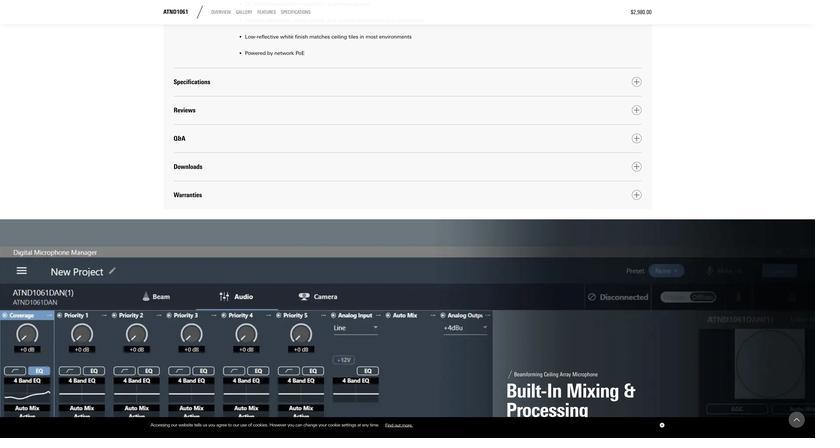 Task type: locate. For each thing, give the bounding box(es) containing it.
1 horizontal spatial specifications
[[281, 9, 311, 15]]

and up environments
[[386, 17, 395, 23]]

ceiling
[[331, 34, 347, 40]]

finish
[[295, 34, 308, 40]]

to
[[228, 423, 232, 428]]

specifications up reviews
[[174, 78, 210, 86]]

you right us
[[208, 423, 215, 428]]

specifications
[[281, 9, 311, 15], [174, 78, 210, 86]]

and
[[327, 17, 336, 23], [386, 17, 395, 23]]

reflective
[[257, 34, 279, 40]]

accessing our website tells us you agree to our use of cookies. however you can change your cookie settings at any time.
[[151, 423, 380, 428]]

1 plus image from the top
[[634, 79, 640, 85]]

however
[[269, 423, 286, 428]]

you
[[208, 423, 215, 428], [287, 423, 294, 428]]

ul
[[245, 1, 252, 7]]

features
[[257, 9, 276, 15]]

plus image for specifications
[[634, 79, 640, 85]]

0 horizontal spatial in
[[328, 1, 332, 7]]

specifications down for
[[281, 9, 311, 15]]

1 horizontal spatial and
[[386, 17, 395, 23]]

settings
[[341, 423, 356, 428]]

1 vertical spatial plus image
[[634, 107, 640, 113]]

by
[[267, 50, 273, 56]]

matches
[[310, 34, 330, 40]]

1 horizontal spatial you
[[287, 423, 294, 428]]

plus image for warranties
[[634, 192, 640, 198]]

ul 2043 compliant for installation in plenum spaces
[[245, 1, 370, 7]]

powered
[[245, 50, 266, 56]]

any
[[362, 423, 369, 428]]

0 vertical spatial plus image
[[634, 136, 640, 142]]

plus image
[[634, 136, 640, 142], [634, 164, 640, 170]]

plus image
[[634, 79, 640, 85], [634, 107, 640, 113], [634, 192, 640, 198]]

2 you from the left
[[287, 423, 294, 428]]

arrow up image
[[794, 417, 800, 423]]

$2,980.00
[[631, 9, 652, 16]]

0 horizontal spatial our
[[171, 423, 177, 428]]

downloads
[[174, 163, 202, 171]]

1 horizontal spatial our
[[233, 423, 239, 428]]

in right tiles on the left top of the page
[[360, 34, 364, 40]]

white
[[280, 34, 294, 40]]

0 vertical spatial plus image
[[634, 79, 640, 85]]

0 horizontal spatial and
[[327, 17, 336, 23]]

safety
[[293, 17, 308, 23]]

2 vertical spatial plus image
[[634, 192, 640, 198]]

1 vertical spatial plus image
[[634, 164, 640, 170]]

0 horizontal spatial you
[[208, 423, 215, 428]]

you left can
[[287, 423, 294, 428]]

network
[[274, 50, 294, 56]]

our right to
[[233, 423, 239, 428]]

tells
[[194, 423, 202, 428]]

our
[[171, 423, 177, 428], [233, 423, 239, 428]]

1 you from the left
[[208, 423, 215, 428]]

cookie
[[328, 423, 340, 428]]

reviews
[[174, 107, 196, 114]]

3 plus image from the top
[[634, 192, 640, 198]]

2 plus image from the top
[[634, 107, 640, 113]]

atnd1061
[[163, 9, 188, 16]]

2 plus image from the top
[[634, 164, 640, 170]]

1 plus image from the top
[[634, 136, 640, 142]]

plus image for q&a
[[634, 136, 640, 142]]

in left the plenum at left
[[328, 1, 332, 7]]

more.
[[402, 423, 413, 428]]

wiring,
[[309, 17, 326, 23]]

find out more.
[[385, 423, 413, 428]]

q&a
[[174, 135, 185, 142]]

accessing
[[151, 423, 170, 428]]

0 horizontal spatial specifications
[[174, 78, 210, 86]]

low-
[[245, 34, 257, 40]]

0 vertical spatial in
[[328, 1, 332, 7]]

and right wiring,
[[327, 17, 336, 23]]

1 horizontal spatial in
[[360, 34, 364, 40]]

spaces
[[353, 1, 370, 7]]

our left the website
[[171, 423, 177, 428]]

in
[[328, 1, 332, 7], [360, 34, 364, 40]]



Task type: describe. For each thing, give the bounding box(es) containing it.
installation
[[300, 1, 326, 7]]

warranties
[[174, 191, 202, 199]]

mounting
[[338, 17, 361, 23]]

2 and from the left
[[386, 17, 395, 23]]

agree
[[216, 423, 227, 428]]

environments
[[379, 34, 412, 40]]

accessories
[[397, 17, 425, 23]]

cookies.
[[253, 423, 268, 428]]

time.
[[370, 423, 379, 428]]

at
[[357, 423, 361, 428]]

tile
[[267, 17, 274, 23]]

bridge,
[[275, 17, 292, 23]]

low-reflective white finish matches ceiling tiles in most environments
[[245, 34, 412, 40]]

2043
[[253, 1, 265, 7]]

find out more. link
[[380, 420, 418, 430]]

cross image
[[661, 424, 663, 427]]

1 vertical spatial in
[[360, 34, 364, 40]]

gallery
[[236, 9, 252, 15]]

plenum
[[333, 1, 351, 7]]

1 and from the left
[[327, 17, 336, 23]]

most
[[366, 34, 378, 40]]

includes tile bridge, safety wiring, and mounting hardware and accessories
[[245, 17, 425, 23]]

for
[[292, 1, 299, 7]]

1 vertical spatial specifications
[[174, 78, 210, 86]]

tiles
[[349, 34, 358, 40]]

0 vertical spatial specifications
[[281, 9, 311, 15]]

use
[[240, 423, 247, 428]]

2 our from the left
[[233, 423, 239, 428]]

can
[[295, 423, 302, 428]]

hardware
[[362, 17, 385, 23]]

overview
[[211, 9, 231, 15]]

out
[[395, 423, 401, 428]]

1 our from the left
[[171, 423, 177, 428]]

website
[[178, 423, 193, 428]]

plus image for downloads
[[634, 164, 640, 170]]

plus image for reviews
[[634, 107, 640, 113]]

find
[[385, 423, 393, 428]]

change
[[303, 423, 317, 428]]

of
[[248, 423, 252, 428]]

us
[[203, 423, 207, 428]]

poe
[[296, 50, 305, 56]]

your
[[319, 423, 327, 428]]

powered by network poe
[[245, 50, 305, 56]]

includes
[[245, 17, 265, 23]]

divider line image
[[193, 6, 206, 19]]

compliant
[[267, 1, 291, 7]]



Task type: vqa. For each thing, say whether or not it's contained in the screenshot.
$169.00
no



